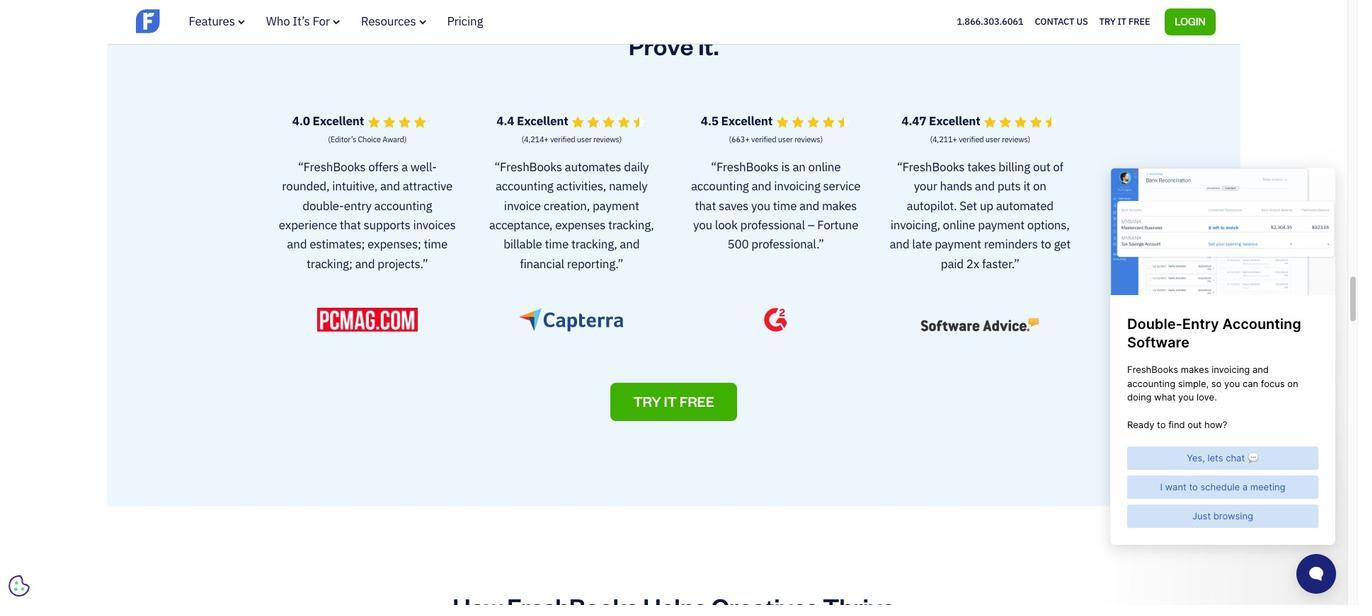 Task type: locate. For each thing, give the bounding box(es) containing it.
1 horizontal spatial verified
[[751, 135, 776, 145]]

verified right (4,211+
[[959, 135, 984, 145]]

payment
[[593, 198, 639, 214], [978, 217, 1025, 233], [935, 237, 982, 252]]

accounting up invoice
[[496, 179, 554, 194]]

automates
[[565, 159, 621, 175]]

1 horizontal spatial it
[[1118, 15, 1127, 27]]

try
[[1100, 15, 1116, 27]]

tracking, down the namely
[[608, 217, 654, 233]]

reviews) up billing
[[1002, 135, 1030, 145]]

excellent up (4,214+
[[517, 113, 568, 129]]

out
[[1033, 159, 1051, 175]]

cookie consent banner dialog
[[11, 431, 223, 595]]

excellent for 4.47
[[929, 113, 981, 129]]

2 horizontal spatial reviews)
[[1002, 135, 1030, 145]]

online right an
[[808, 159, 841, 175]]

"freshbooks inside "freshbooks is an online accounting and invoicing service that saves you time and makes you look professional – fortune 500 professional."
[[711, 159, 779, 175]]

0 vertical spatial that
[[695, 198, 716, 214]]

namely
[[609, 179, 648, 194]]

accounting up supports
[[374, 198, 432, 214]]

and inside "freshbooks automates daily accounting activities, namely invoice creation, payment acceptance, expenses tracking, billable time tracking, and financial reporting."
[[620, 237, 640, 252]]

excellent up (4,211+
[[929, 113, 981, 129]]

invoicing,
[[891, 217, 940, 233]]

and up 'reporting."'
[[620, 237, 640, 252]]

1 vertical spatial it
[[1024, 179, 1031, 194]]

is
[[782, 159, 790, 175]]

it right the try on the top right of page
[[1118, 15, 1127, 27]]

1 verified from the left
[[550, 135, 575, 145]]

4 "freshbooks from the left
[[897, 159, 965, 175]]

reviews) up an
[[795, 135, 823, 145]]

"freshbooks down (663+
[[711, 159, 779, 175]]

2 horizontal spatial verified
[[959, 135, 984, 145]]

cookie preferences image
[[8, 576, 30, 597]]

4.47
[[902, 113, 927, 129]]

saves
[[719, 198, 749, 214]]

1.866.303.6061 link
[[957, 15, 1024, 27]]

(editor's
[[328, 135, 356, 145]]

payment up paid
[[935, 237, 982, 252]]

paid
[[941, 256, 964, 272]]

acceptance,
[[489, 217, 553, 233]]

1 vertical spatial online
[[943, 217, 976, 233]]

time inside "freshbooks is an online accounting and invoicing service that saves you time and makes you look professional – fortune 500 professional."
[[773, 198, 797, 214]]

"freshbooks down (4,214+
[[494, 159, 562, 175]]

0 vertical spatial you
[[751, 198, 770, 214]]

1 "freshbooks from the left
[[298, 159, 366, 175]]

"freshbooks automates daily accounting activities, namely invoice creation, payment acceptance, expenses tracking, billable time tracking, and financial reporting."
[[489, 159, 654, 272]]

professional
[[740, 217, 805, 233]]

it
[[664, 392, 677, 411]]

0 horizontal spatial time
[[424, 237, 448, 252]]

verified right (4,214+
[[550, 135, 575, 145]]

0 horizontal spatial user
[[577, 135, 592, 145]]

3 user from the left
[[986, 135, 1000, 145]]

0 vertical spatial payment
[[593, 198, 639, 214]]

3 "freshbooks from the left
[[711, 159, 779, 175]]

prefer
[[552, 0, 621, 30]]

2 user from the left
[[778, 135, 793, 145]]

resources
[[361, 13, 416, 29]]

takes
[[968, 159, 996, 175]]

"freshbooks takes billing out of your hands and puts it on autopilot. set up automated invoicing, online payment options, and late payment reminders to get paid 2x faster."
[[890, 159, 1071, 272]]

capterra logo image
[[519, 308, 624, 332]]

late
[[912, 237, 932, 252]]

accounting inside "freshbooks offers a well- rounded, intuitive, and attractive double-entry accounting experience that supports invoices and estimates; expenses; time tracking; and projects."
[[374, 198, 432, 214]]

reviews)
[[594, 135, 622, 145], [795, 135, 823, 145], [1002, 135, 1030, 145]]

0 vertical spatial online
[[808, 159, 841, 175]]

tracking, up 'reporting."'
[[571, 237, 617, 252]]

time up financial
[[545, 237, 569, 252]]

login link
[[1165, 8, 1216, 35]]

1 horizontal spatial reviews)
[[795, 135, 823, 145]]

1 horizontal spatial user
[[778, 135, 793, 145]]

1 vertical spatial you
[[693, 217, 712, 233]]

reviews) for an
[[795, 135, 823, 145]]

0 vertical spatial it
[[1118, 15, 1127, 27]]

0 horizontal spatial it
[[1024, 179, 1031, 194]]

excellent
[[313, 113, 364, 129], [517, 113, 568, 129], [721, 113, 773, 129], [929, 113, 981, 129]]

1 reviews) from the left
[[594, 135, 622, 145]]

verified for 4.47 excellent
[[959, 135, 984, 145]]

that left saves
[[695, 198, 716, 214]]

service
[[823, 179, 861, 194]]

you up professional
[[751, 198, 770, 214]]

and
[[380, 179, 400, 194], [752, 179, 772, 194], [975, 179, 995, 194], [800, 198, 819, 214], [287, 237, 307, 252], [620, 237, 640, 252], [890, 237, 910, 252], [355, 256, 375, 272]]

user up takes
[[986, 135, 1000, 145]]

time down invoices
[[424, 237, 448, 252]]

tracking,
[[608, 217, 654, 233], [571, 237, 617, 252]]

payment up reminders
[[978, 217, 1025, 233]]

contact us
[[1035, 15, 1088, 27]]

1 user from the left
[[577, 135, 592, 145]]

user up automates
[[577, 135, 592, 145]]

automated
[[996, 198, 1054, 214]]

try it free link
[[611, 383, 737, 421]]

puts
[[998, 179, 1021, 194]]

excellent up (663+
[[721, 113, 773, 129]]

2 horizontal spatial time
[[773, 198, 797, 214]]

that down entry
[[340, 217, 361, 233]]

it left on
[[1024, 179, 1031, 194]]

3 excellent from the left
[[721, 113, 773, 129]]

1 horizontal spatial online
[[943, 217, 976, 233]]

and up –
[[800, 198, 819, 214]]

of
[[1053, 159, 1064, 175]]

2 horizontal spatial accounting
[[691, 179, 749, 194]]

free
[[1129, 15, 1150, 27]]

reviews) for daily
[[594, 135, 622, 145]]

"freshbooks inside "freshbooks offers a well- rounded, intuitive, and attractive double-entry accounting experience that supports invoices and estimates; expenses; time tracking; and projects."
[[298, 159, 366, 175]]

it
[[1118, 15, 1127, 27], [1024, 179, 1031, 194]]

time up professional
[[773, 198, 797, 214]]

reporting."
[[567, 256, 623, 272]]

user for 4.5 excellent
[[778, 135, 793, 145]]

0 horizontal spatial accounting
[[374, 198, 432, 214]]

4.5 excellent
[[701, 113, 775, 129]]

1 excellent from the left
[[313, 113, 364, 129]]

that inside "freshbooks offers a well- rounded, intuitive, and attractive double-entry accounting experience that supports invoices and estimates; expenses; time tracking; and projects."
[[340, 217, 361, 233]]

verified for 4.4 excellent
[[550, 135, 575, 145]]

it's
[[293, 13, 310, 29]]

1 horizontal spatial accounting
[[496, 179, 554, 194]]

pricing link
[[447, 13, 483, 29]]

hands
[[940, 179, 972, 194]]

freshbooks logo image
[[136, 8, 245, 35]]

and left invoicing
[[752, 179, 772, 194]]

0 horizontal spatial online
[[808, 159, 841, 175]]

4.5
[[701, 113, 719, 129]]

1 horizontal spatial time
[[545, 237, 569, 252]]

accounting inside "freshbooks automates daily accounting activities, namely invoice creation, payment acceptance, expenses tracking, billable time tracking, and financial reporting."
[[496, 179, 554, 194]]

2 reviews) from the left
[[795, 135, 823, 145]]

1 vertical spatial payment
[[978, 217, 1025, 233]]

look
[[715, 217, 738, 233]]

options,
[[1027, 217, 1070, 233]]

who it's for
[[266, 13, 330, 29]]

accounting up saves
[[691, 179, 749, 194]]

reviews) up automates
[[594, 135, 622, 145]]

"freshbooks is an online accounting and invoicing service that saves you time and makes you look professional – fortune 500 professional."
[[691, 159, 861, 252]]

online inside "freshbooks takes billing out of your hands and puts it on autopilot. set up automated invoicing, online payment options, and late payment reminders to get paid 2x faster."
[[943, 217, 976, 233]]

entry
[[344, 198, 372, 214]]

0 horizontal spatial verified
[[550, 135, 575, 145]]

professional."
[[752, 237, 824, 252]]

0 vertical spatial tracking,
[[608, 217, 654, 233]]

you left the look
[[693, 217, 712, 233]]

0 horizontal spatial reviews)
[[594, 135, 622, 145]]

your
[[914, 179, 937, 194]]

1 horizontal spatial that
[[695, 198, 716, 214]]

that
[[695, 198, 716, 214], [340, 217, 361, 233]]

online down set
[[943, 217, 976, 233]]

2 excellent from the left
[[517, 113, 568, 129]]

excellent for 4.5
[[721, 113, 773, 129]]

4.0
[[292, 113, 310, 129]]

resources link
[[361, 13, 426, 29]]

expenses
[[555, 217, 606, 233]]

1 vertical spatial that
[[340, 217, 361, 233]]

2 "freshbooks from the left
[[494, 159, 562, 175]]

"freshbooks inside "freshbooks takes billing out of your hands and puts it on autopilot. set up automated invoicing, online payment options, and late payment reminders to get paid 2x faster."
[[897, 159, 965, 175]]

get
[[1054, 237, 1071, 252]]

3 reviews) from the left
[[1002, 135, 1030, 145]]

(663+
[[729, 135, 750, 145]]

2 verified from the left
[[751, 135, 776, 145]]

1 horizontal spatial you
[[751, 198, 770, 214]]

pricing
[[447, 13, 483, 29]]

time inside "freshbooks offers a well- rounded, intuitive, and attractive double-entry accounting experience that supports invoices and estimates; expenses; time tracking; and projects."
[[424, 237, 448, 252]]

daily
[[624, 159, 649, 175]]

(4,214+
[[522, 135, 549, 145]]

supports
[[364, 217, 411, 233]]

and down experience on the left top of page
[[287, 237, 307, 252]]

0 horizontal spatial that
[[340, 217, 361, 233]]

2 horizontal spatial user
[[986, 135, 1000, 145]]

time
[[773, 198, 797, 214], [424, 237, 448, 252], [545, 237, 569, 252]]

"freshbooks inside "freshbooks automates daily accounting activities, namely invoice creation, payment acceptance, expenses tracking, billable time tracking, and financial reporting."
[[494, 159, 562, 175]]

0 horizontal spatial you
[[693, 217, 712, 233]]

verified right (663+
[[751, 135, 776, 145]]

"freshbooks up your
[[897, 159, 965, 175]]

"freshbooks down (editor's
[[298, 159, 366, 175]]

free
[[680, 392, 714, 411]]

excellent for 4.0
[[313, 113, 364, 129]]

500
[[728, 237, 749, 252]]

user up is
[[778, 135, 793, 145]]

3 verified from the left
[[959, 135, 984, 145]]

a
[[402, 159, 408, 175]]

payment down the namely
[[593, 198, 639, 214]]

(663+ verified user reviews)
[[729, 135, 823, 145]]

award)
[[383, 135, 407, 145]]

user
[[577, 135, 592, 145], [778, 135, 793, 145], [986, 135, 1000, 145]]

excellent up (editor's
[[313, 113, 364, 129]]

you
[[751, 198, 770, 214], [693, 217, 712, 233]]

4 excellent from the left
[[929, 113, 981, 129]]

attractive
[[403, 179, 453, 194]]



Task type: describe. For each thing, give the bounding box(es) containing it.
(4,211+ verified user reviews)
[[930, 135, 1030, 145]]

rounded,
[[282, 179, 330, 194]]

1.866.303.6061
[[957, 15, 1024, 27]]

payment inside "freshbooks automates daily accounting activities, namely invoice creation, payment acceptance, expenses tracking, billable time tracking, and financial reporting."
[[593, 198, 639, 214]]

it inside "freshbooks takes billing out of your hands and puts it on autopilot. set up automated invoicing, online payment options, and late payment reminders to get paid 2x faster."
[[1024, 179, 1031, 194]]

us
[[1077, 15, 1088, 27]]

4.0 excellent
[[292, 113, 367, 129]]

it.
[[698, 30, 719, 61]]

features
[[189, 13, 235, 29]]

login
[[1175, 15, 1206, 27]]

online inside "freshbooks is an online accounting and invoicing service that saves you time and makes you look professional – fortune 500 professional."
[[808, 159, 841, 175]]

well-
[[411, 159, 437, 175]]

creatives prefer freshbooks. the reviews prove it.
[[440, 0, 907, 61]]

4.4 excellent
[[497, 113, 571, 129]]

software advice logo image
[[921, 318, 1040, 332]]

expenses;
[[368, 237, 421, 252]]

user for 4.47 excellent
[[986, 135, 1000, 145]]

makes
[[822, 198, 857, 214]]

freshbooks.
[[626, 0, 762, 30]]

excellent for 4.4
[[517, 113, 568, 129]]

invoices
[[413, 217, 456, 233]]

and left the "late"
[[890, 237, 910, 252]]

and down estimates;
[[355, 256, 375, 272]]

(4,214+ verified user reviews)
[[522, 135, 622, 145]]

tracking;
[[307, 256, 352, 272]]

–
[[808, 217, 815, 233]]

for
[[313, 13, 330, 29]]

to
[[1041, 237, 1051, 252]]

reviews
[[815, 0, 907, 30]]

4.47 excellent
[[902, 113, 983, 129]]

(4,211+
[[930, 135, 957, 145]]

the
[[767, 0, 811, 30]]

reviews) for billing
[[1002, 135, 1030, 145]]

"freshbooks offers a well- rounded, intuitive, and attractive double-entry accounting experience that supports invoices and estimates; expenses; time tracking; and projects."
[[279, 159, 456, 272]]

contact us link
[[1035, 13, 1088, 31]]

(editor's choice award)
[[328, 135, 407, 145]]

faster."
[[982, 256, 1020, 272]]

time inside "freshbooks automates daily accounting activities, namely invoice creation, payment acceptance, expenses tracking, billable time tracking, and financial reporting."
[[545, 237, 569, 252]]

4.4
[[497, 113, 514, 129]]

"freshbooks for and
[[298, 159, 366, 175]]

user for 4.4 excellent
[[577, 135, 592, 145]]

2 vertical spatial payment
[[935, 237, 982, 252]]

intuitive,
[[332, 179, 378, 194]]

contact
[[1035, 15, 1075, 27]]

activities,
[[556, 179, 606, 194]]

verified for 4.5 excellent
[[751, 135, 776, 145]]

try
[[633, 392, 661, 411]]

financial
[[520, 256, 564, 272]]

who
[[266, 13, 290, 29]]

2x
[[967, 256, 980, 272]]

billable
[[504, 237, 542, 252]]

creatives
[[440, 0, 547, 30]]

double-
[[303, 198, 344, 214]]

invoicing
[[774, 179, 821, 194]]

offers
[[368, 159, 399, 175]]

choice
[[358, 135, 381, 145]]

an
[[793, 159, 806, 175]]

"freshbooks for hands
[[897, 159, 965, 175]]

accounting inside "freshbooks is an online accounting and invoicing service that saves you time and makes you look professional – fortune 500 professional."
[[691, 179, 749, 194]]

estimates;
[[310, 237, 365, 252]]

1 vertical spatial tracking,
[[571, 237, 617, 252]]

on
[[1033, 179, 1047, 194]]

creation,
[[544, 198, 590, 214]]

"freshbooks for invoice
[[494, 159, 562, 175]]

fortune
[[817, 217, 859, 233]]

set
[[960, 198, 977, 214]]

try it free link
[[1100, 13, 1150, 31]]

try it free
[[1100, 15, 1150, 27]]

try it free
[[633, 392, 714, 411]]

up
[[980, 198, 994, 214]]

and up the up
[[975, 179, 995, 194]]

"freshbooks for invoicing
[[711, 159, 779, 175]]

g2 logo image
[[764, 308, 788, 332]]

pc mag logo image
[[317, 308, 418, 332]]

reminders
[[984, 237, 1038, 252]]

and down offers
[[380, 179, 400, 194]]

prove
[[629, 30, 694, 61]]

that inside "freshbooks is an online accounting and invoicing service that saves you time and makes you look professional – fortune 500 professional."
[[695, 198, 716, 214]]

features link
[[189, 13, 245, 29]]

autopilot.
[[907, 198, 957, 214]]

projects."
[[378, 256, 428, 272]]



Task type: vqa. For each thing, say whether or not it's contained in the screenshot.
'Who It's For' LINK
yes



